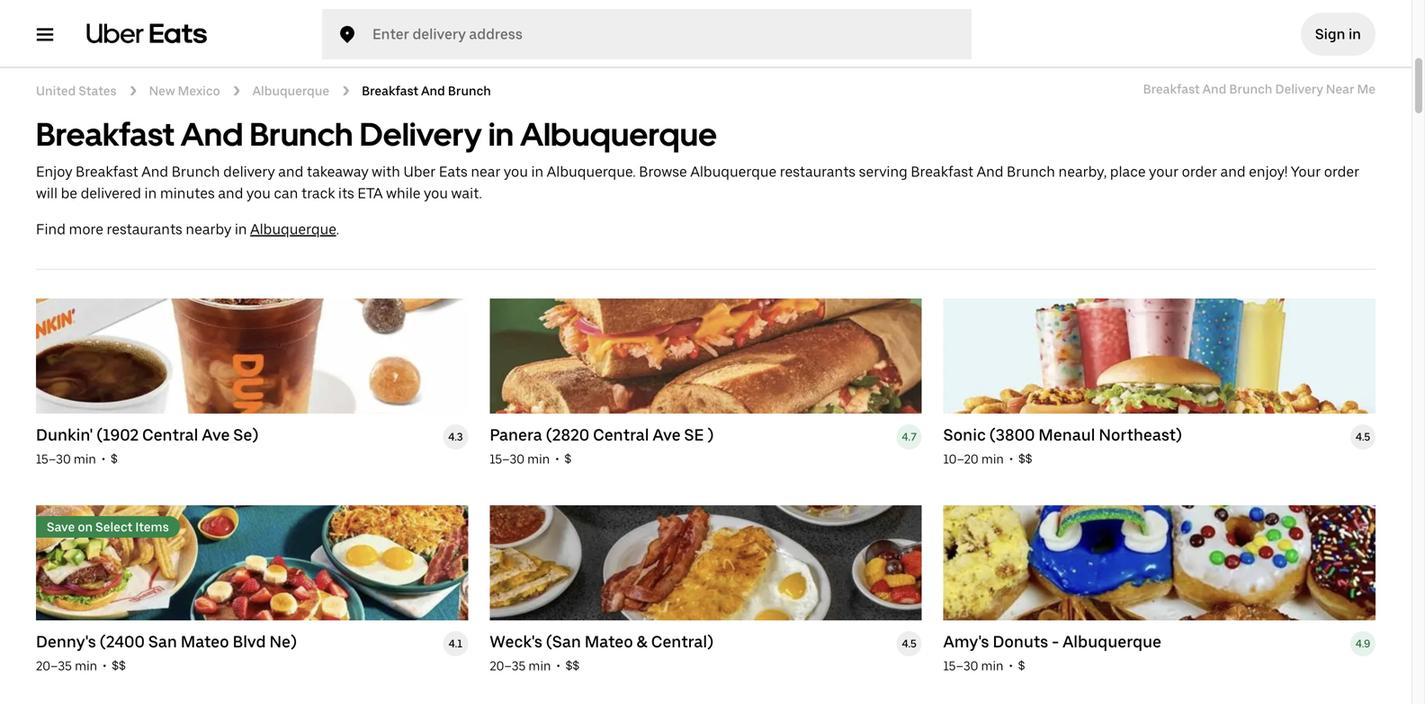 Task type: describe. For each thing, give the bounding box(es) containing it.
states
[[79, 83, 117, 99]]

brunch up 'minutes'
[[172, 163, 220, 180]]

uber eats home image
[[86, 23, 207, 45]]

and for breakfast and brunch
[[421, 83, 445, 99]]

1 vertical spatial restaurants
[[107, 221, 183, 238]]

takeaway
[[307, 163, 369, 180]]

delivery
[[223, 163, 275, 180]]

1 horizontal spatial you
[[424, 185, 448, 202]]

0 vertical spatial albuquerque link
[[253, 83, 329, 99]]

in up near
[[488, 115, 514, 153]]

wait.
[[451, 185, 482, 202]]

its
[[338, 185, 354, 202]]

will
[[36, 185, 58, 202]]

your
[[1291, 163, 1321, 180]]

united states link
[[36, 83, 117, 99]]

near
[[471, 163, 501, 180]]

while
[[386, 185, 421, 202]]

delivery for in
[[360, 115, 482, 153]]

new mexico
[[149, 83, 220, 99]]

1 horizontal spatial and
[[278, 163, 304, 180]]

breakfast right serving
[[911, 163, 974, 180]]

and for breakfast and brunch delivery in albuquerque
[[181, 115, 243, 153]]

breakfast and brunch delivery in albuquerque
[[36, 115, 717, 153]]

brunch for breakfast and brunch delivery near me
[[1229, 81, 1273, 97]]

united
[[36, 83, 76, 99]]

enjoy!
[[1249, 163, 1288, 180]]

2 order from the left
[[1324, 163, 1360, 180]]

serving
[[859, 163, 908, 180]]

new mexico link
[[149, 83, 220, 99]]

your
[[1149, 163, 1179, 180]]

restaurants inside enjoy breakfast and brunch delivery and takeaway with uber eats near you in albuquerque. browse albuquerque restaurants serving breakfast and brunch nearby, place your order and enjoy! your order will be delivered in minutes and you can track its eta while you wait.
[[780, 163, 856, 180]]

brunch for breakfast and brunch
[[448, 83, 491, 99]]

breakfast and brunch delivery near me
[[1143, 81, 1376, 97]]

find more restaurants nearby in albuquerque .
[[36, 221, 339, 238]]

nearby,
[[1059, 163, 1107, 180]]

new
[[149, 83, 175, 99]]

nearby
[[186, 221, 231, 238]]



Task type: vqa. For each thing, say whether or not it's contained in the screenshot.
the bottom Get
no



Task type: locate. For each thing, give the bounding box(es) containing it.
breakfast up delivered in the left top of the page
[[76, 163, 138, 180]]

restaurants down delivered in the left top of the page
[[107, 221, 183, 238]]

albuquerque.
[[547, 163, 636, 180]]

restaurants left serving
[[780, 163, 856, 180]]

.
[[336, 221, 339, 238]]

in right sign
[[1349, 26, 1361, 43]]

sign
[[1315, 26, 1346, 43]]

find
[[36, 221, 66, 238]]

1 vertical spatial albuquerque link
[[250, 221, 336, 238]]

in left 'minutes'
[[144, 185, 157, 202]]

and for breakfast and brunch delivery near me
[[1203, 81, 1227, 97]]

albuquerque inside enjoy breakfast and brunch delivery and takeaway with uber eats near you in albuquerque. browse albuquerque restaurants serving breakfast and brunch nearby, place your order and enjoy! your order will be delivered in minutes and you can track its eta while you wait.
[[691, 163, 777, 180]]

with
[[372, 163, 400, 180]]

brunch up takeaway
[[250, 115, 353, 153]]

0 horizontal spatial order
[[1182, 163, 1217, 180]]

delivered
[[81, 185, 141, 202]]

more
[[69, 221, 103, 238]]

can
[[274, 185, 298, 202]]

in
[[1349, 26, 1361, 43], [488, 115, 514, 153], [531, 163, 544, 180], [144, 185, 157, 202], [235, 221, 247, 238]]

albuquerque link
[[253, 83, 329, 99], [250, 221, 336, 238]]

0 vertical spatial delivery
[[1275, 81, 1323, 97]]

in right nearby
[[235, 221, 247, 238]]

breakfast for breakfast and brunch delivery near me
[[1143, 81, 1200, 97]]

1 horizontal spatial delivery
[[1275, 81, 1323, 97]]

brunch for breakfast and brunch delivery in albuquerque
[[250, 115, 353, 153]]

enjoy
[[36, 163, 72, 180]]

be
[[61, 185, 77, 202]]

sign in
[[1315, 26, 1361, 43]]

brunch up near
[[448, 83, 491, 99]]

near
[[1326, 81, 1355, 97]]

delivery
[[1275, 81, 1323, 97], [360, 115, 482, 153]]

sign in link
[[1301, 13, 1376, 56]]

in right near
[[531, 163, 544, 180]]

delivery for near
[[1275, 81, 1323, 97]]

albuquerque
[[253, 83, 329, 99], [520, 115, 717, 153], [691, 163, 777, 180], [250, 221, 336, 238]]

breakfast
[[1143, 81, 1200, 97], [362, 83, 419, 99], [36, 115, 174, 153], [76, 163, 138, 180], [911, 163, 974, 180]]

breakfast up the breakfast and brunch delivery in albuquerque
[[362, 83, 419, 99]]

browse
[[639, 163, 687, 180]]

restaurants
[[780, 163, 856, 180], [107, 221, 183, 238]]

united states
[[36, 83, 117, 99]]

0 horizontal spatial delivery
[[360, 115, 482, 153]]

and up can
[[278, 163, 304, 180]]

you right near
[[504, 163, 528, 180]]

eta
[[358, 185, 383, 202]]

Enter delivery address text field
[[373, 16, 950, 52]]

and
[[1203, 81, 1227, 97], [421, 83, 445, 99], [181, 115, 243, 153], [141, 163, 168, 180], [977, 163, 1004, 180]]

track
[[301, 185, 335, 202]]

delivery up uber
[[360, 115, 482, 153]]

breakfast and brunch link
[[362, 83, 491, 99]]

1 horizontal spatial restaurants
[[780, 163, 856, 180]]

breakfast down states
[[36, 115, 174, 153]]

you
[[504, 163, 528, 180], [247, 185, 271, 202], [424, 185, 448, 202]]

enjoy breakfast and brunch delivery and takeaway with uber eats near you in albuquerque. browse albuquerque restaurants serving breakfast and brunch nearby, place your order and enjoy! your order will be delivered in minutes and you can track its eta while you wait.
[[36, 163, 1360, 202]]

uber
[[404, 163, 436, 180]]

and
[[278, 163, 304, 180], [1221, 163, 1246, 180], [218, 185, 243, 202]]

delivery left the near
[[1275, 81, 1323, 97]]

0 horizontal spatial you
[[247, 185, 271, 202]]

and left enjoy!
[[1221, 163, 1246, 180]]

brunch left nearby,
[[1007, 163, 1055, 180]]

brunch up enjoy!
[[1229, 81, 1273, 97]]

main navigation menu image
[[36, 25, 54, 43]]

eats
[[439, 163, 468, 180]]

you down uber
[[424, 185, 448, 202]]

mexico
[[178, 83, 220, 99]]

1 vertical spatial delivery
[[360, 115, 482, 153]]

me
[[1357, 81, 1376, 97]]

brunch
[[1229, 81, 1273, 97], [448, 83, 491, 99], [250, 115, 353, 153], [172, 163, 220, 180], [1007, 163, 1055, 180]]

0 horizontal spatial and
[[218, 185, 243, 202]]

and down delivery
[[218, 185, 243, 202]]

breakfast and brunch
[[362, 83, 491, 99]]

in inside sign in link
[[1349, 26, 1361, 43]]

breakfast for breakfast and brunch
[[362, 83, 419, 99]]

place
[[1110, 163, 1146, 180]]

minutes
[[160, 185, 215, 202]]

1 order from the left
[[1182, 163, 1217, 180]]

you down delivery
[[247, 185, 271, 202]]

0 vertical spatial restaurants
[[780, 163, 856, 180]]

0 horizontal spatial restaurants
[[107, 221, 183, 238]]

breakfast up your
[[1143, 81, 1200, 97]]

1 horizontal spatial order
[[1324, 163, 1360, 180]]

order
[[1182, 163, 1217, 180], [1324, 163, 1360, 180]]

2 horizontal spatial you
[[504, 163, 528, 180]]

breakfast for breakfast and brunch delivery in albuquerque
[[36, 115, 174, 153]]

2 horizontal spatial and
[[1221, 163, 1246, 180]]



